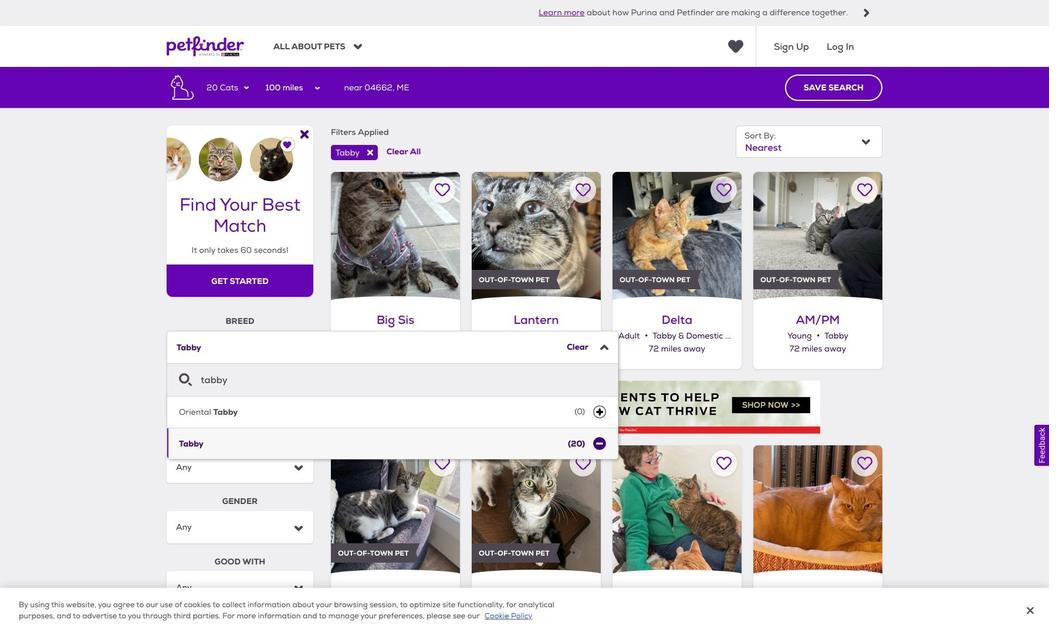Task type: locate. For each thing, give the bounding box(es) containing it.
main content
[[0, 67, 1049, 636]]

momma & baby, adoptable cat, senior female tabby & tiger mix, 80 miles away. image
[[613, 445, 742, 574]]

jade, adoptable cat, adult female domestic short hair & tabby mix, 80 miles away, has video. image
[[754, 445, 883, 574]]

advertisement element
[[393, 381, 821, 434]]

big sis, adoptable cat, adult female tabby, 26 miles away. image
[[331, 172, 460, 301]]

list box
[[167, 397, 618, 459]]

am/pm, adoptable cat, young female tabby, 72 miles away, out-of-town pet. image
[[754, 172, 883, 301]]

delta, adoptable cat, adult female tabby & domestic short hair mix, 72 miles away, out-of-town pet. image
[[613, 172, 742, 301]]



Task type: vqa. For each thing, say whether or not it's contained in the screenshot.
Has video icon
yes



Task type: describe. For each thing, give the bounding box(es) containing it.
lantern, adoptable cat, adult male siamese & tabby mix, 72 miles away, out-of-town pet. image
[[472, 172, 601, 301]]

moscato, adoptable cat, adult female tabby, 72 miles away, out-of-town pet. image
[[331, 445, 460, 574]]

potential cat matches image
[[167, 126, 313, 181]]

ms. flea, adoptable cat, young female tabby, 72 miles away, out-of-town pet. image
[[472, 445, 601, 574]]

Search By Breed text field
[[167, 364, 618, 396]]

has video image
[[837, 588, 848, 599]]

privacy alert dialog
[[0, 588, 1049, 636]]

petfinder home image
[[167, 26, 244, 67]]



